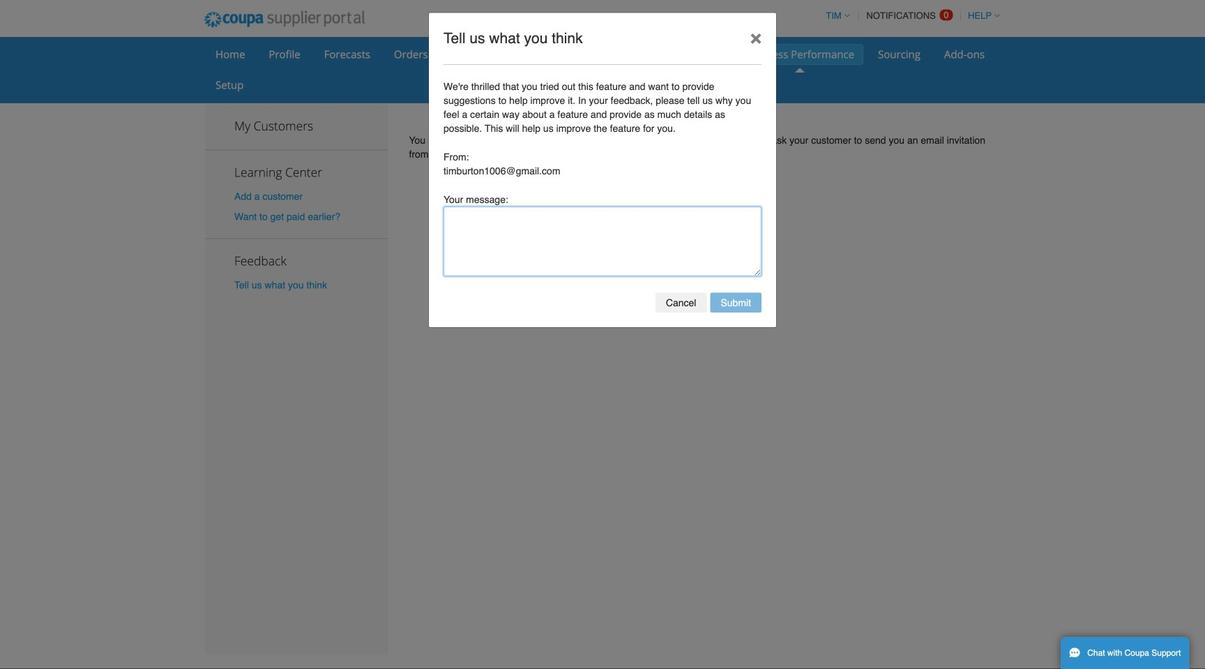 Task type: vqa. For each thing, say whether or not it's contained in the screenshot.
TEXT BOX
yes



Task type: locate. For each thing, give the bounding box(es) containing it.
None text field
[[444, 207, 762, 276]]

coupa supplier portal image
[[195, 2, 374, 37]]

dialog
[[428, 12, 777, 328]]



